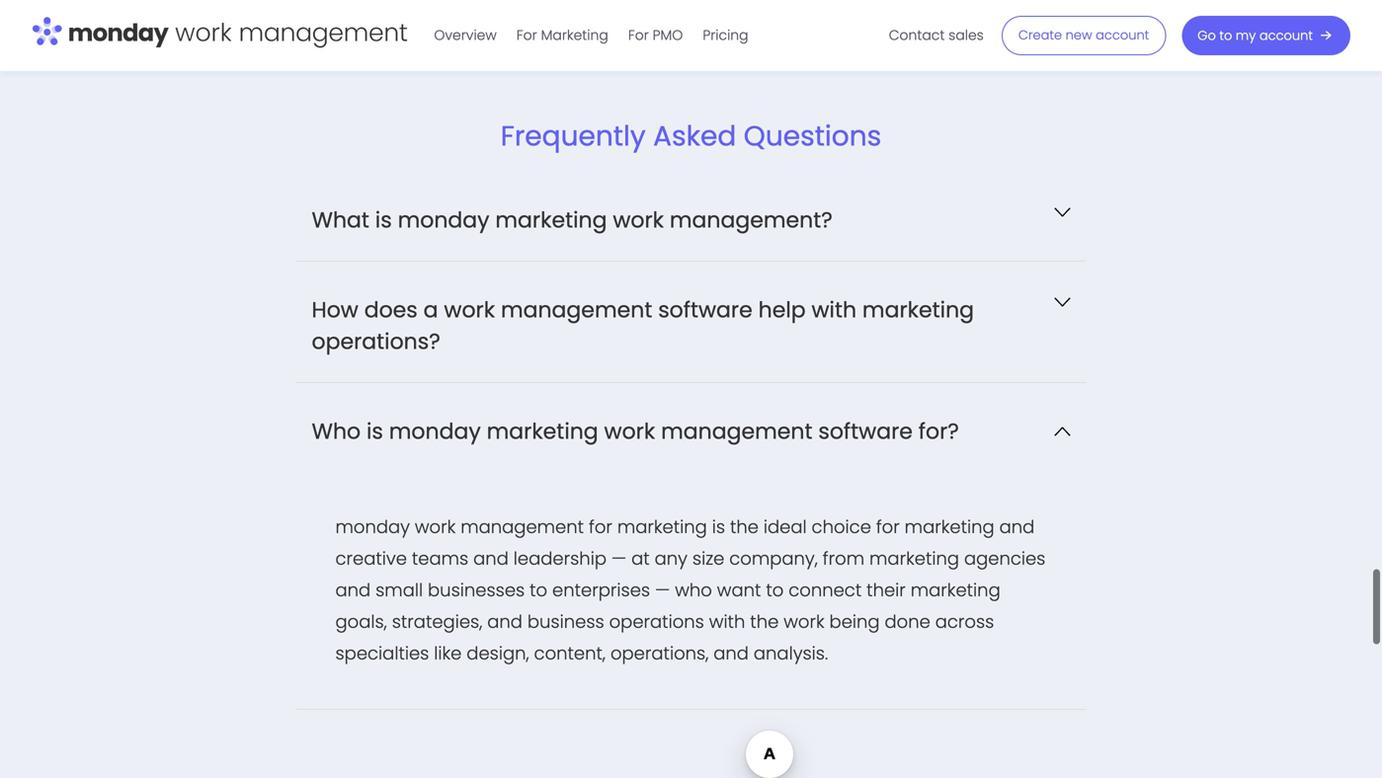Task type: describe. For each thing, give the bounding box(es) containing it.
1 vertical spatial the
[[750, 610, 779, 635]]

creative
[[335, 546, 407, 571]]

frequently asked questions
[[501, 116, 882, 156]]

monday.com work management image
[[32, 13, 408, 54]]

pmo
[[653, 26, 683, 45]]

business
[[527, 610, 604, 635]]

strategies,
[[392, 610, 482, 635]]

any
[[655, 546, 688, 571]]

for?
[[919, 416, 959, 446]]

pricing
[[703, 26, 749, 45]]

with inside how does a work management software help with marketing operations?
[[812, 295, 857, 325]]

1 vertical spatial —
[[655, 578, 670, 603]]

and up goals,
[[335, 578, 371, 603]]

done
[[885, 610, 931, 635]]

at
[[631, 546, 650, 571]]

who is monday marketing work management software for? button
[[296, 383, 1086, 472]]

management?
[[670, 205, 833, 235]]

who
[[312, 416, 361, 446]]

questions
[[744, 116, 882, 156]]

agencies
[[964, 546, 1046, 571]]

does
[[364, 295, 418, 325]]

1 horizontal spatial to
[[766, 578, 784, 603]]

design,
[[467, 641, 529, 666]]

size
[[692, 546, 725, 571]]

ideal
[[764, 515, 807, 540]]

create
[[1018, 26, 1062, 44]]

is inside monday work management for marketing is the ideal choice for marketing and creative teams and leadership — at any size company, from marketing agencies and small businesses to enterprises —  who want to connect their marketing goals, strategies, and business operations with the work being done across specialties like design, content, operations, and analysis.
[[712, 515, 725, 540]]

new
[[1066, 26, 1092, 44]]

frequently
[[501, 116, 646, 156]]

with inside monday work management for marketing is the ideal choice for marketing and creative teams and leadership — at any size company, from marketing agencies and small businesses to enterprises —  who want to connect their marketing goals, strategies, and business operations with the work being done across specialties like design, content, operations, and analysis.
[[709, 610, 745, 635]]

0 horizontal spatial account
[[1096, 26, 1149, 44]]

like
[[434, 641, 462, 666]]

1 vertical spatial management
[[661, 416, 813, 446]]

for pmo link
[[618, 20, 693, 51]]

what
[[312, 205, 369, 235]]

sales
[[949, 26, 984, 45]]

goals,
[[335, 610, 387, 635]]

who
[[675, 578, 712, 603]]

specialties
[[335, 641, 429, 666]]

for marketing
[[517, 26, 608, 45]]

and up design,
[[487, 610, 523, 635]]

marketing
[[541, 26, 608, 45]]

a
[[424, 295, 438, 325]]

to inside button
[[1220, 27, 1232, 44]]

1 horizontal spatial software
[[818, 416, 913, 446]]

and up agencies
[[999, 515, 1035, 540]]

small
[[376, 578, 423, 603]]

0 horizontal spatial to
[[530, 578, 547, 603]]

from
[[823, 546, 865, 571]]

and left the analysis.
[[714, 641, 749, 666]]

pricing link
[[693, 20, 758, 51]]

is for who
[[367, 416, 383, 446]]

analysis.
[[754, 641, 828, 666]]

their
[[867, 578, 906, 603]]

leadership
[[514, 546, 607, 571]]

and up businesses
[[473, 546, 509, 571]]

businesses
[[428, 578, 525, 603]]



Task type: locate. For each thing, give the bounding box(es) containing it.
overview link
[[424, 20, 507, 51]]

who is monday marketing work management software for?
[[312, 416, 959, 446]]

0 vertical spatial software
[[658, 295, 753, 325]]

0 horizontal spatial with
[[709, 610, 745, 635]]

monday for who
[[389, 416, 481, 446]]

the
[[730, 515, 759, 540], [750, 610, 779, 635]]

with right help
[[812, 295, 857, 325]]

for pmo
[[628, 26, 683, 45]]

0 vertical spatial management
[[501, 295, 652, 325]]

being
[[829, 610, 880, 635]]

what is monday marketing work management? button
[[296, 172, 1086, 261]]

how does a work management software help with marketing operations? button
[[296, 262, 1086, 382]]

company,
[[729, 546, 818, 571]]

for marketing link
[[507, 20, 618, 51]]

asked
[[653, 116, 736, 156]]

software
[[658, 295, 753, 325], [818, 416, 913, 446]]

is inside dropdown button
[[367, 416, 383, 446]]

my
[[1236, 27, 1256, 44]]

go to my account
[[1198, 27, 1313, 44]]

go
[[1198, 27, 1216, 44]]

software left help
[[658, 295, 753, 325]]

choice
[[812, 515, 871, 540]]

to right "go"
[[1220, 27, 1232, 44]]

work inside how does a work management software help with marketing operations?
[[444, 295, 495, 325]]

want
[[717, 578, 761, 603]]

management inside how does a work management software help with marketing operations?
[[501, 295, 652, 325]]

create new account
[[1018, 26, 1149, 44]]

2 for from the left
[[876, 515, 900, 540]]

monday work management for marketing is the ideal choice for marketing and creative teams and leadership — at any size company, from marketing agencies and small businesses to enterprises —  who want to connect their marketing goals, strategies, and business operations with the work being done across specialties like design, content, operations, and analysis.
[[335, 515, 1046, 666]]

the down want
[[750, 610, 779, 635]]

for right 'choice'
[[876, 515, 900, 540]]

across
[[935, 610, 994, 635]]

create new account button
[[1002, 16, 1166, 55]]

for
[[517, 26, 537, 45], [628, 26, 649, 45]]

monday
[[398, 205, 490, 235], [389, 416, 481, 446], [335, 515, 410, 540]]

and
[[999, 515, 1035, 540], [473, 546, 509, 571], [335, 578, 371, 603], [487, 610, 523, 635], [714, 641, 749, 666]]

go to my account button
[[1182, 16, 1351, 55]]

connect
[[789, 578, 862, 603]]

for
[[589, 515, 612, 540], [876, 515, 900, 540]]

0 horizontal spatial for
[[589, 515, 612, 540]]

how
[[312, 295, 359, 325]]

monday inside dropdown button
[[389, 416, 481, 446]]

2 vertical spatial management
[[461, 515, 584, 540]]

1 vertical spatial with
[[709, 610, 745, 635]]

0 horizontal spatial for
[[517, 26, 537, 45]]

marketing
[[495, 205, 607, 235], [862, 295, 974, 325], [487, 416, 598, 446], [617, 515, 707, 540], [905, 515, 995, 540], [870, 546, 959, 571], [911, 578, 1001, 603]]

for up leadership
[[589, 515, 612, 540]]

marketing inside dropdown button
[[495, 205, 607, 235]]

marketing inside how does a work management software help with marketing operations?
[[862, 295, 974, 325]]

0 vertical spatial monday
[[398, 205, 490, 235]]

to
[[1220, 27, 1232, 44], [530, 578, 547, 603], [766, 578, 784, 603]]

software inside how does a work management software help with marketing operations?
[[658, 295, 753, 325]]

for for for pmo
[[628, 26, 649, 45]]

account
[[1096, 26, 1149, 44], [1260, 27, 1313, 44]]

1 horizontal spatial account
[[1260, 27, 1313, 44]]

contact sales button
[[879, 20, 994, 51]]

— left "at"
[[611, 546, 627, 571]]

1 horizontal spatial for
[[876, 515, 900, 540]]

1 vertical spatial is
[[367, 416, 383, 446]]

operations,
[[611, 641, 709, 666]]

how does a work management software help with marketing operations?
[[312, 295, 974, 357]]

monday inside monday work management for marketing is the ideal choice for marketing and creative teams and leadership — at any size company, from marketing agencies and small businesses to enterprises —  who want to connect their marketing goals, strategies, and business operations with the work being done across specialties like design, content, operations, and analysis.
[[335, 515, 410, 540]]

the left ideal
[[730, 515, 759, 540]]

monday for what
[[398, 205, 490, 235]]

is right the who
[[367, 416, 383, 446]]

help
[[758, 295, 806, 325]]

1 vertical spatial software
[[818, 416, 913, 446]]

to down leadership
[[530, 578, 547, 603]]

0 vertical spatial is
[[375, 205, 392, 235]]

is
[[375, 205, 392, 235], [367, 416, 383, 446], [712, 515, 725, 540]]

work inside dropdown button
[[613, 205, 664, 235]]

1 for from the left
[[589, 515, 612, 540]]

enterprises
[[552, 578, 650, 603]]

operations?
[[312, 326, 440, 357]]

is up size
[[712, 515, 725, 540]]

0 vertical spatial —
[[611, 546, 627, 571]]

monday up a
[[398, 205, 490, 235]]

1 horizontal spatial for
[[628, 26, 649, 45]]

1 horizontal spatial —
[[655, 578, 670, 603]]

is inside dropdown button
[[375, 205, 392, 235]]

is right what
[[375, 205, 392, 235]]

account right my at the top right
[[1260, 27, 1313, 44]]

main element
[[424, 0, 1351, 71]]

is for what
[[375, 205, 392, 235]]

for left marketing
[[517, 26, 537, 45]]

management inside monday work management for marketing is the ideal choice for marketing and creative teams and leadership — at any size company, from marketing agencies and small businesses to enterprises —  who want to connect their marketing goals, strategies, and business operations with the work being done across specialties like design, content, operations, and analysis.
[[461, 515, 584, 540]]

0 vertical spatial with
[[812, 295, 857, 325]]

2 vertical spatial monday
[[335, 515, 410, 540]]

monday up creative
[[335, 515, 410, 540]]

0 horizontal spatial software
[[658, 295, 753, 325]]

2 vertical spatial is
[[712, 515, 725, 540]]

2 horizontal spatial to
[[1220, 27, 1232, 44]]

software left for?
[[818, 416, 913, 446]]

1 vertical spatial monday
[[389, 416, 481, 446]]

teams
[[412, 546, 469, 571]]

contact sales
[[889, 26, 984, 45]]

work
[[613, 205, 664, 235], [444, 295, 495, 325], [604, 416, 655, 446], [415, 515, 456, 540], [784, 610, 825, 635]]

contact
[[889, 26, 945, 45]]

monday right the who
[[389, 416, 481, 446]]

to down company,
[[766, 578, 784, 603]]

0 horizontal spatial —
[[611, 546, 627, 571]]

overview
[[434, 26, 497, 45]]

with
[[812, 295, 857, 325], [709, 610, 745, 635]]

what is monday marketing work management?
[[312, 205, 833, 235]]

1 for from the left
[[517, 26, 537, 45]]

for left 'pmo'
[[628, 26, 649, 45]]

operations
[[609, 610, 704, 635]]

1 horizontal spatial with
[[812, 295, 857, 325]]

monday work management for marketing is the ideal choice for marketing and creative teams and leadership — at any size company, from marketing agencies and small businesses to enterprises —  who want to connect their marketing goals, strategies, and business operations with the work being done across specialties like design, content, operations, and analysis. region
[[335, 512, 1047, 670]]

0 vertical spatial the
[[730, 515, 759, 540]]

management
[[501, 295, 652, 325], [661, 416, 813, 446], [461, 515, 584, 540]]

content,
[[534, 641, 606, 666]]

—
[[611, 546, 627, 571], [655, 578, 670, 603]]

2 for from the left
[[628, 26, 649, 45]]

— left the who
[[655, 578, 670, 603]]

with down want
[[709, 610, 745, 635]]

for for for marketing
[[517, 26, 537, 45]]

account right new
[[1096, 26, 1149, 44]]

monday inside dropdown button
[[398, 205, 490, 235]]



Task type: vqa. For each thing, say whether or not it's contained in the screenshot.
with in Monday Work Management For Marketing Is The Ideal Choice For Marketing And Creative Teams And Leadership — At Any Size Company, From Marketing Agencies And Small Businesses To Enterprises —  Who Want To Connect Their Marketing Goals, Strategies, And Business Operations With The Work Being Done Across Specialties Like Design, Content, Operations, And Analysis.
yes



